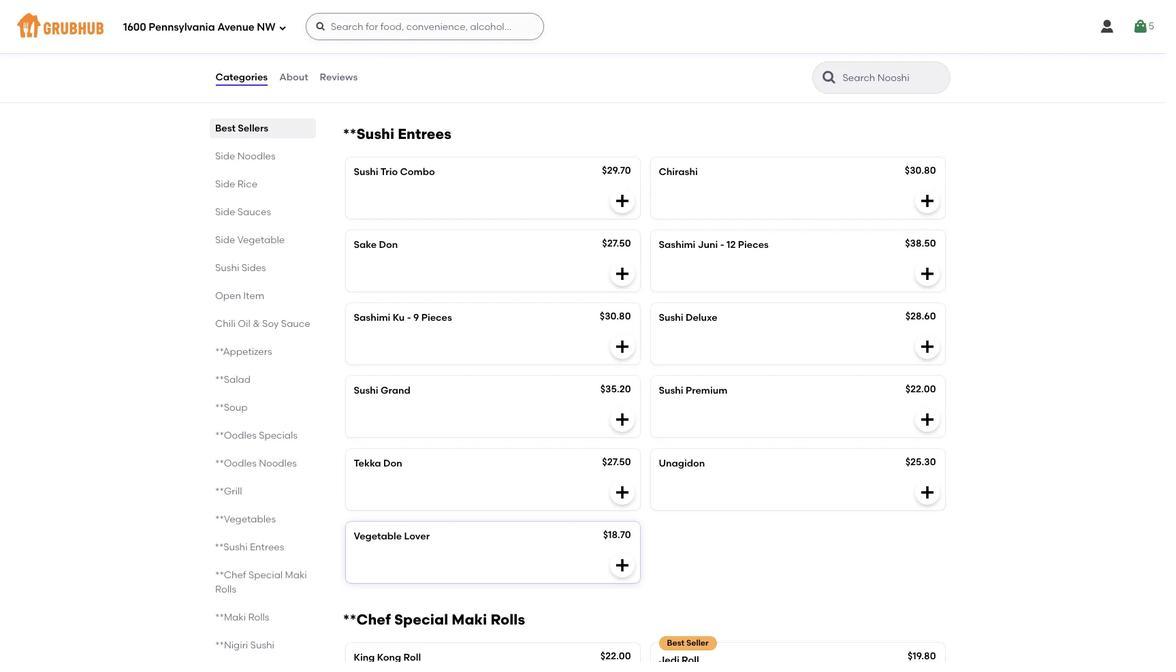 Task type: describe. For each thing, give the bounding box(es) containing it.
nw
[[257, 21, 276, 33]]

vegetable hot pot (mild-spicy)
[[354, 45, 498, 56]]

tekka don
[[354, 458, 402, 469]]

open item tab
[[215, 289, 310, 303]]

best for best seller
[[667, 638, 685, 648]]

combo
[[400, 166, 435, 178]]

**chef inside **chef special maki rolls tab
[[215, 570, 246, 581]]

pieces for sashimi juni - 12 pieces
[[738, 239, 769, 251]]

(mild-
[[442, 45, 469, 56]]

side for side sauces
[[215, 206, 235, 218]]

sake don
[[354, 239, 398, 251]]

svg image for tekka don
[[614, 484, 631, 501]]

$18.70
[[603, 529, 631, 541]]

sushi for sushi trio combo
[[354, 166, 379, 178]]

pot
[[424, 45, 439, 56]]

**salad tab
[[215, 373, 310, 387]]

**oodles specials
[[215, 430, 297, 442]]

best for best sellers
[[215, 123, 235, 134]]

$28.60
[[906, 311, 937, 322]]

side sauces tab
[[215, 205, 310, 219]]

**oodles noodles tab
[[215, 457, 310, 471]]

Search for food, convenience, alcohol... search field
[[306, 13, 544, 40]]

seller
[[687, 638, 709, 648]]

noodles for **oodles noodles
[[259, 458, 297, 469]]

1 vertical spatial **chef
[[343, 611, 391, 628]]

0 vertical spatial **sushi
[[343, 125, 395, 142]]

sushi sides
[[215, 262, 266, 274]]

sides
[[241, 262, 266, 274]]

sushi grand
[[354, 385, 411, 396]]

lover
[[404, 531, 430, 542]]

$27.50 for unagidon
[[603, 456, 631, 468]]

sauces
[[237, 206, 271, 218]]

specials
[[259, 430, 297, 442]]

**grill
[[215, 486, 242, 497]]

chili oil & soy sauce tab
[[215, 317, 310, 331]]

1600 pennsylvania avenue nw
[[123, 21, 276, 33]]

chili
[[215, 318, 235, 330]]

1600
[[123, 21, 146, 33]]

side for side vegetable
[[215, 234, 235, 246]]

don for sake don
[[379, 239, 398, 251]]

vegetable for vegetable lover
[[354, 531, 402, 542]]

main navigation navigation
[[0, 0, 1166, 53]]

side noodles
[[215, 151, 275, 162]]

**salad
[[215, 374, 250, 386]]

entrees inside tab
[[250, 542, 284, 553]]

**oodles specials tab
[[215, 429, 310, 443]]

sauce
[[281, 318, 310, 330]]

$30.80 for sashimi ku - 9 pieces
[[600, 311, 631, 322]]

vegetable for vegetable hot pot (mild-spicy)
[[354, 45, 402, 56]]

**nigiri sushi tab
[[215, 638, 310, 653]]

premium
[[686, 385, 728, 396]]

svg image for sushi deluxe
[[919, 339, 936, 355]]

**chef special maki rolls inside tab
[[215, 570, 307, 596]]

svg image for chirashi
[[919, 193, 936, 209]]

svg image for $35.20
[[614, 411, 631, 428]]

**vegetables tab
[[215, 512, 310, 527]]

sushi for sushi premium
[[659, 385, 684, 396]]

svg image for unagidon
[[919, 484, 936, 501]]

**maki rolls tab
[[215, 611, 310, 625]]

search icon image
[[821, 69, 838, 86]]

sushi sides tab
[[215, 261, 310, 275]]

**soup tab
[[215, 401, 310, 415]]

best seller
[[667, 638, 709, 648]]

**maki rolls
[[215, 612, 269, 623]]

**nigiri
[[215, 640, 248, 651]]

**appetizers
[[215, 346, 272, 358]]

item
[[243, 290, 264, 302]]

**nigiri sushi
[[215, 640, 274, 651]]

sashimi ku - 9 pieces
[[354, 312, 452, 324]]

hot
[[404, 45, 421, 56]]

maki inside **chef special maki rolls
[[285, 570, 307, 581]]

svg image for sushi trio combo
[[614, 193, 631, 209]]

svg image for vegetable lover
[[614, 557, 631, 574]]

side for side noodles
[[215, 151, 235, 162]]

**oodles for **oodles specials
[[215, 430, 256, 442]]

**soup
[[215, 402, 247, 414]]

$35.20
[[601, 383, 631, 395]]

side vegetable tab
[[215, 233, 310, 247]]

categories button
[[215, 53, 269, 102]]

side sauces
[[215, 206, 271, 218]]

$22.00 button
[[346, 643, 640, 662]]

spicy)
[[469, 45, 498, 56]]

vegetable inside tab
[[237, 234, 285, 246]]

sake
[[354, 239, 377, 251]]

sushi for sushi deluxe
[[659, 312, 684, 324]]



Task type: locate. For each thing, give the bounding box(es) containing it.
0 vertical spatial noodles
[[237, 151, 275, 162]]

**chef special maki rolls
[[215, 570, 307, 596], [343, 611, 525, 628]]

pieces right 12
[[738, 239, 769, 251]]

best sellers
[[215, 123, 268, 134]]

1 vertical spatial don
[[384, 458, 402, 469]]

maki
[[285, 570, 307, 581], [452, 611, 487, 628]]

0 horizontal spatial **chef
[[215, 570, 246, 581]]

1 horizontal spatial **sushi entrees
[[343, 125, 452, 142]]

sashimi for sashimi juni - 12 pieces
[[659, 239, 696, 251]]

sellers
[[238, 123, 268, 134]]

- left 9
[[407, 312, 411, 324]]

0 vertical spatial special
[[248, 570, 283, 581]]

1 horizontal spatial $22.00
[[906, 383, 937, 395]]

noodles inside tab
[[259, 458, 297, 469]]

side up side rice
[[215, 151, 235, 162]]

0 vertical spatial sashimi
[[659, 239, 696, 251]]

0 vertical spatial $27.50
[[603, 238, 631, 249]]

svg image inside 5 button
[[1133, 18, 1149, 35]]

$25.30
[[906, 456, 937, 468]]

**sushi entrees tab
[[215, 540, 310, 555]]

3 side from the top
[[215, 206, 235, 218]]

$22.00
[[906, 383, 937, 395], [601, 651, 631, 662]]

0 vertical spatial don
[[379, 239, 398, 251]]

sushi left grand
[[354, 385, 379, 396]]

maki down **sushi entrees tab
[[285, 570, 307, 581]]

0 horizontal spatial **sushi
[[215, 542, 248, 553]]

side left rice
[[215, 179, 235, 190]]

0 vertical spatial best
[[215, 123, 235, 134]]

unagidon
[[659, 458, 705, 469]]

0 horizontal spatial best
[[215, 123, 235, 134]]

**chef special maki rolls up $22.00 button
[[343, 611, 525, 628]]

svg image
[[1133, 18, 1149, 35], [315, 21, 326, 32], [919, 266, 936, 282], [614, 339, 631, 355], [614, 411, 631, 428]]

don right sake
[[379, 239, 398, 251]]

$30.80
[[905, 165, 937, 176], [600, 311, 631, 322]]

0 vertical spatial -
[[721, 239, 725, 251]]

1 horizontal spatial **chef special maki rolls
[[343, 611, 525, 628]]

1 vertical spatial $22.00
[[601, 651, 631, 662]]

5
[[1149, 20, 1155, 32]]

noodles down sellers at the top left of page
[[237, 151, 275, 162]]

2 side from the top
[[215, 179, 235, 190]]

reviews button
[[319, 53, 359, 102]]

&
[[253, 318, 260, 330]]

**sushi
[[343, 125, 395, 142], [215, 542, 248, 553]]

rolls up $22.00 button
[[491, 611, 525, 628]]

**sushi entrees up sushi trio combo
[[343, 125, 452, 142]]

side up sushi sides
[[215, 234, 235, 246]]

side inside tab
[[215, 234, 235, 246]]

1 vertical spatial noodles
[[259, 458, 297, 469]]

entrees down **vegetables tab
[[250, 542, 284, 553]]

0 vertical spatial **chef special maki rolls
[[215, 570, 307, 596]]

0 vertical spatial maki
[[285, 570, 307, 581]]

1 vertical spatial $27.50
[[603, 456, 631, 468]]

**appetizers tab
[[215, 345, 310, 359]]

1 vertical spatial vegetable
[[237, 234, 285, 246]]

0 horizontal spatial entrees
[[250, 542, 284, 553]]

1 horizontal spatial maki
[[452, 611, 487, 628]]

sushi trio combo
[[354, 166, 435, 178]]

**maki
[[215, 612, 246, 623]]

1 vertical spatial maki
[[452, 611, 487, 628]]

$19.25
[[604, 44, 631, 55]]

side for side rice
[[215, 179, 235, 190]]

1 horizontal spatial $30.80
[[905, 165, 937, 176]]

0 vertical spatial **chef
[[215, 570, 246, 581]]

**sushi down "**vegetables"
[[215, 542, 248, 553]]

0 horizontal spatial maki
[[285, 570, 307, 581]]

**sushi entrees inside **sushi entrees tab
[[215, 542, 284, 553]]

sashimi left 'ku'
[[354, 312, 391, 324]]

entrees up combo
[[398, 125, 452, 142]]

noodles inside tab
[[237, 151, 275, 162]]

side vegetable
[[215, 234, 285, 246]]

**chef special maki rolls down **sushi entrees tab
[[215, 570, 307, 596]]

sashimi for sashimi ku - 9 pieces
[[354, 312, 391, 324]]

best left sellers at the top left of page
[[215, 123, 235, 134]]

vegetable lover
[[354, 531, 430, 542]]

9
[[414, 312, 419, 324]]

$38.50
[[906, 238, 937, 249]]

sushi
[[354, 166, 379, 178], [215, 262, 239, 274], [659, 312, 684, 324], [354, 385, 379, 396], [659, 385, 684, 396], [250, 640, 274, 651]]

about
[[279, 71, 308, 83]]

best sellers tab
[[215, 121, 310, 136]]

special inside **chef special maki rolls
[[248, 570, 283, 581]]

chirashi
[[659, 166, 698, 178]]

1 vertical spatial **chef special maki rolls
[[343, 611, 525, 628]]

0 vertical spatial entrees
[[398, 125, 452, 142]]

pieces
[[738, 239, 769, 251], [422, 312, 452, 324]]

sushi down **maki rolls tab
[[250, 640, 274, 651]]

vegetable down side sauces tab
[[237, 234, 285, 246]]

0 horizontal spatial rolls
[[215, 584, 236, 596]]

don for tekka don
[[384, 458, 402, 469]]

$27.50 for sashimi juni - 12 pieces
[[603, 238, 631, 249]]

$22.00 inside $22.00 button
[[601, 651, 631, 662]]

0 vertical spatial vegetable
[[354, 45, 402, 56]]

don right tekka on the left
[[384, 458, 402, 469]]

oil
[[238, 318, 250, 330]]

**chef special maki rolls tab
[[215, 568, 310, 597]]

sushi for sushi grand
[[354, 385, 379, 396]]

open item
[[215, 290, 264, 302]]

2 horizontal spatial rolls
[[491, 611, 525, 628]]

vegetable left hot
[[354, 45, 402, 56]]

1 horizontal spatial rolls
[[248, 612, 269, 623]]

0 horizontal spatial pieces
[[422, 312, 452, 324]]

svg image for sake don
[[614, 266, 631, 282]]

0 vertical spatial pieces
[[738, 239, 769, 251]]

side rice
[[215, 179, 257, 190]]

1 vertical spatial **oodles
[[215, 458, 256, 469]]

1 vertical spatial **sushi entrees
[[215, 542, 284, 553]]

1 horizontal spatial **sushi
[[343, 125, 395, 142]]

rolls inside **chef special maki rolls
[[215, 584, 236, 596]]

1 vertical spatial entrees
[[250, 542, 284, 553]]

- for 12
[[721, 239, 725, 251]]

5 button
[[1133, 14, 1155, 39]]

pieces right 9
[[422, 312, 452, 324]]

vegetable
[[354, 45, 402, 56], [237, 234, 285, 246], [354, 531, 402, 542]]

$19.80
[[908, 651, 937, 662]]

sushi premium
[[659, 385, 728, 396]]

sushi left deluxe
[[659, 312, 684, 324]]

$29.70
[[602, 165, 631, 176]]

**oodles inside **oodles noodles tab
[[215, 458, 256, 469]]

1 side from the top
[[215, 151, 235, 162]]

$30.80 for chirashi
[[905, 165, 937, 176]]

**grill tab
[[215, 484, 310, 499]]

soy
[[262, 318, 279, 330]]

svg image for $38.50
[[919, 266, 936, 282]]

**chef
[[215, 570, 246, 581], [343, 611, 391, 628]]

categories
[[216, 71, 268, 83]]

1 vertical spatial -
[[407, 312, 411, 324]]

best
[[215, 123, 235, 134], [667, 638, 685, 648]]

don
[[379, 239, 398, 251], [384, 458, 402, 469]]

sushi deluxe
[[659, 312, 718, 324]]

noodles for side noodles
[[237, 151, 275, 162]]

4 side from the top
[[215, 234, 235, 246]]

0 horizontal spatial -
[[407, 312, 411, 324]]

0 vertical spatial **oodles
[[215, 430, 256, 442]]

sushi left sides
[[215, 262, 239, 274]]

12
[[727, 239, 736, 251]]

svg image for $30.80
[[614, 339, 631, 355]]

0 horizontal spatial $30.80
[[600, 311, 631, 322]]

$27.50
[[603, 238, 631, 249], [603, 456, 631, 468]]

1 horizontal spatial -
[[721, 239, 725, 251]]

-
[[721, 239, 725, 251], [407, 312, 411, 324]]

best inside tab
[[215, 123, 235, 134]]

**sushi up trio
[[343, 125, 395, 142]]

sushi left premium
[[659, 385, 684, 396]]

about button
[[279, 53, 309, 102]]

**oodles inside **oodles specials tab
[[215, 430, 256, 442]]

1 horizontal spatial pieces
[[738, 239, 769, 251]]

side noodles tab
[[215, 149, 310, 164]]

chili oil & soy sauce
[[215, 318, 310, 330]]

**sushi entrees
[[343, 125, 452, 142], [215, 542, 284, 553]]

0 horizontal spatial **sushi entrees
[[215, 542, 284, 553]]

rolls
[[215, 584, 236, 596], [491, 611, 525, 628], [248, 612, 269, 623]]

side left sauces
[[215, 206, 235, 218]]

2 vertical spatial vegetable
[[354, 531, 402, 542]]

0 horizontal spatial $22.00
[[601, 651, 631, 662]]

1 vertical spatial **sushi
[[215, 542, 248, 553]]

rolls up **maki
[[215, 584, 236, 596]]

svg image for sushi premium
[[919, 411, 936, 428]]

1 horizontal spatial sashimi
[[659, 239, 696, 251]]

2 $27.50 from the top
[[603, 456, 631, 468]]

1 horizontal spatial entrees
[[398, 125, 452, 142]]

1 **oodles from the top
[[215, 430, 256, 442]]

svg image
[[1099, 18, 1116, 35], [278, 24, 287, 32], [614, 193, 631, 209], [919, 193, 936, 209], [614, 266, 631, 282], [919, 339, 936, 355], [919, 411, 936, 428], [614, 484, 631, 501], [919, 484, 936, 501], [614, 557, 631, 574]]

0 horizontal spatial special
[[248, 570, 283, 581]]

sashimi left juni
[[659, 239, 696, 251]]

pennsylvania
[[149, 21, 215, 33]]

noodles
[[237, 151, 275, 162], [259, 458, 297, 469]]

1 vertical spatial best
[[667, 638, 685, 648]]

2 **oodles from the top
[[215, 458, 256, 469]]

1 horizontal spatial **chef
[[343, 611, 391, 628]]

**oodles up **grill
[[215, 458, 256, 469]]

1 vertical spatial special
[[394, 611, 448, 628]]

**sushi entrees down "**vegetables"
[[215, 542, 284, 553]]

deluxe
[[686, 312, 718, 324]]

pieces for sashimi ku - 9 pieces
[[422, 312, 452, 324]]

ku
[[393, 312, 405, 324]]

tekka
[[354, 458, 381, 469]]

**oodles
[[215, 430, 256, 442], [215, 458, 256, 469]]

best left seller
[[667, 638, 685, 648]]

1 horizontal spatial best
[[667, 638, 685, 648]]

side
[[215, 151, 235, 162], [215, 179, 235, 190], [215, 206, 235, 218], [215, 234, 235, 246]]

0 vertical spatial $30.80
[[905, 165, 937, 176]]

1 $27.50 from the top
[[603, 238, 631, 249]]

**oodles noodles
[[215, 458, 297, 469]]

open
[[215, 290, 241, 302]]

**sushi inside tab
[[215, 542, 248, 553]]

reviews
[[320, 71, 358, 83]]

juni
[[698, 239, 718, 251]]

1 horizontal spatial special
[[394, 611, 448, 628]]

sashimi
[[659, 239, 696, 251], [354, 312, 391, 324]]

1 vertical spatial pieces
[[422, 312, 452, 324]]

vegetable left the lover at bottom
[[354, 531, 402, 542]]

special
[[248, 570, 283, 581], [394, 611, 448, 628]]

entrees
[[398, 125, 452, 142], [250, 542, 284, 553]]

0 vertical spatial $22.00
[[906, 383, 937, 395]]

Search Nooshi search field
[[842, 72, 946, 84]]

trio
[[381, 166, 398, 178]]

**vegetables
[[215, 514, 276, 525]]

- left 12
[[721, 239, 725, 251]]

- for 9
[[407, 312, 411, 324]]

side rice tab
[[215, 177, 310, 191]]

0 horizontal spatial **chef special maki rolls
[[215, 570, 307, 596]]

avenue
[[218, 21, 255, 33]]

rice
[[237, 179, 257, 190]]

side inside tab
[[215, 151, 235, 162]]

1 vertical spatial $30.80
[[600, 311, 631, 322]]

0 vertical spatial **sushi entrees
[[343, 125, 452, 142]]

maki up $22.00 button
[[452, 611, 487, 628]]

sashimi juni - 12 pieces
[[659, 239, 769, 251]]

sushi left trio
[[354, 166, 379, 178]]

**oodles down **soup
[[215, 430, 256, 442]]

rolls right **maki
[[248, 612, 269, 623]]

1 vertical spatial sashimi
[[354, 312, 391, 324]]

0 horizontal spatial sashimi
[[354, 312, 391, 324]]

**oodles for **oodles noodles
[[215, 458, 256, 469]]

grand
[[381, 385, 411, 396]]

noodles down specials
[[259, 458, 297, 469]]



Task type: vqa. For each thing, say whether or not it's contained in the screenshot.
on
no



